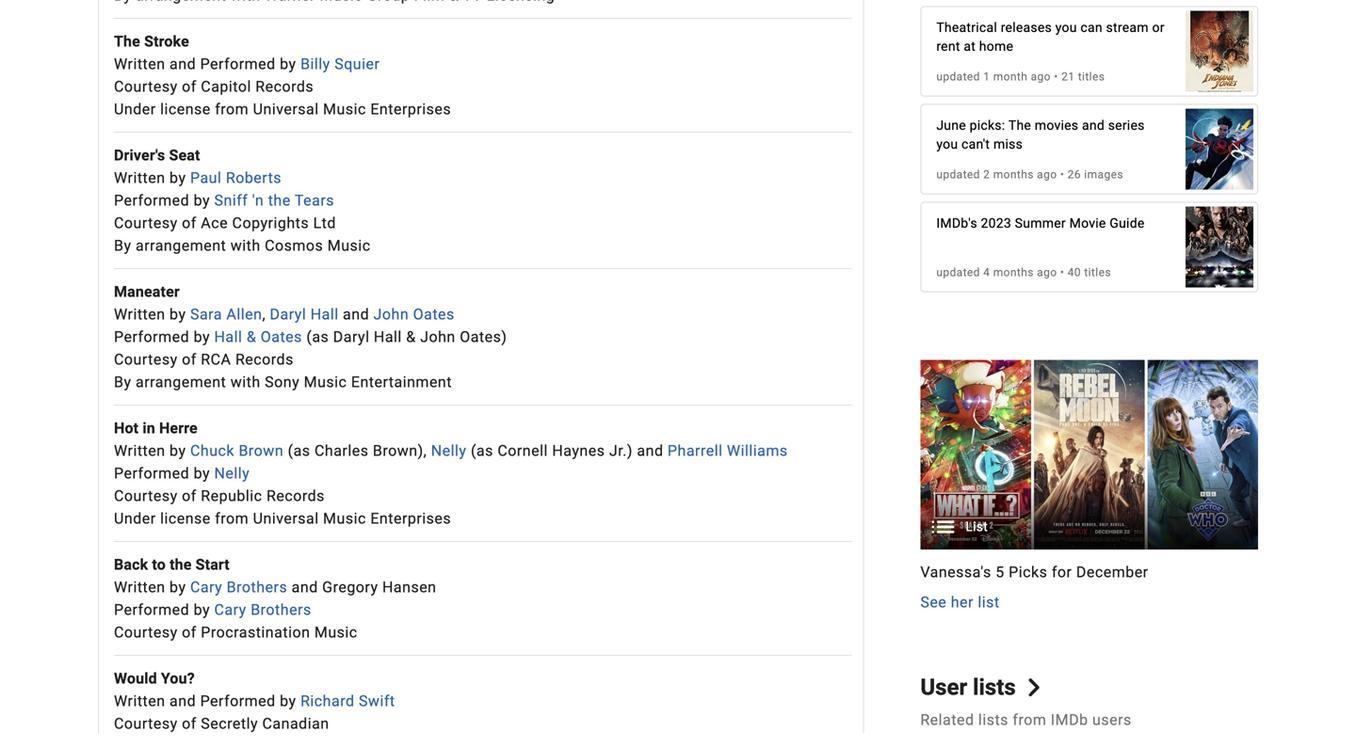 Task type: describe. For each thing, give the bounding box(es) containing it.
production art image
[[921, 360, 1258, 550]]

ace
[[201, 214, 228, 232]]

enterprises inside the stroke written and performed by billy squier courtesy of capitol records under license from universal music enterprises
[[370, 100, 451, 118]]

charles
[[315, 442, 369, 460]]

and inside maneater written by sara allen , daryl hall and john oates performed by hall & oates (as daryl hall & john oates) courtesy of rca records by arrangement with sony music entertainment
[[343, 306, 369, 323]]

cary brothers link for written by
[[190, 579, 287, 597]]

updated for rent
[[937, 70, 980, 83]]

written inside back to the start written by cary brothers and gregory hansen performed by cary brothers courtesy of procrastination music
[[114, 579, 165, 597]]

and inside june picks: the movies and series you can't miss
[[1082, 118, 1105, 133]]

courtesy inside hot in herre written by chuck brown (as charles brown), nelly (as cornell haynes jr.) and pharrell williams performed by nelly courtesy of republic records under license from universal music enterprises
[[114, 487, 178, 505]]

vanessa's 5 picks for december
[[921, 564, 1149, 582]]

sniff
[[214, 192, 248, 210]]

charlize theron, vin diesel, jason statham, jordana brewster, sung kang, brie larson, ludacris, jason momoa, michelle rodriguez, tyrese gibson, john cena, alan ritchson, nathalie emmanuel, and daniela melchior in fast x (2023) image
[[1186, 197, 1254, 297]]

performed inside driver's seat written by paul roberts performed by sniff 'n the tears courtesy of ace copyrights ltd by arrangement with cosmos music
[[114, 192, 189, 210]]

guide
[[1110, 216, 1145, 231]]

2 vertical spatial from
[[1013, 712, 1047, 730]]

1 horizontal spatial hall
[[311, 306, 339, 323]]

procrastination
[[201, 624, 310, 642]]

gregory
[[322, 579, 378, 597]]

roberts
[[226, 169, 282, 187]]

performed inside maneater written by sara allen , daryl hall and john oates performed by hall & oates (as daryl hall & john oates) courtesy of rca records by arrangement with sony music entertainment
[[114, 328, 189, 346]]

paul
[[190, 169, 222, 187]]

back
[[114, 556, 148, 574]]

start
[[196, 556, 230, 574]]

would you? written and performed by richard swift courtesy of secretly canadian
[[114, 670, 395, 733]]

user lists
[[921, 675, 1016, 701]]

'n
[[252, 192, 264, 210]]

2 vertical spatial ago
[[1037, 266, 1057, 279]]

richard swift link
[[301, 693, 395, 711]]

by inside driver's seat written by paul roberts performed by sniff 'n the tears courtesy of ace copyrights ltd by arrangement with cosmos music
[[114, 237, 131, 255]]

sara
[[190, 306, 222, 323]]

stream
[[1106, 20, 1149, 35]]

courtesy inside back to the start written by cary brothers and gregory hansen performed by cary brothers courtesy of procrastination music
[[114, 624, 178, 642]]

26
[[1068, 168, 1081, 181]]

pharrell williams link
[[668, 442, 788, 460]]

by inside the stroke written and performed by billy squier courtesy of capitol records under license from universal music enterprises
[[280, 55, 296, 73]]

back to the start written by cary brothers and gregory hansen performed by cary brothers courtesy of procrastination music
[[114, 556, 437, 642]]

by down sara
[[194, 328, 210, 346]]

home
[[979, 39, 1014, 54]]

updated 4 months ago • 40 titles
[[937, 266, 1111, 279]]

the stroke written and performed by billy squier courtesy of capitol records under license from universal music enterprises
[[114, 32, 451, 118]]

the inside back to the start written by cary brothers and gregory hansen performed by cary brothers courtesy of procrastination music
[[170, 556, 192, 574]]

or
[[1152, 20, 1165, 35]]

june
[[937, 118, 966, 133]]

written inside the stroke written and performed by billy squier courtesy of capitol records under license from universal music enterprises
[[114, 55, 165, 73]]

by down seat
[[170, 169, 186, 187]]

with inside maneater written by sara allen , daryl hall and john oates performed by hall & oates (as daryl hall & john oates) courtesy of rca records by arrangement with sony music entertainment
[[230, 373, 261, 391]]

1 horizontal spatial daryl
[[333, 328, 370, 346]]

2 & from the left
[[406, 328, 416, 346]]

rent
[[937, 39, 960, 54]]

allen
[[226, 306, 262, 323]]

(as right brown
[[288, 442, 310, 460]]

records inside hot in herre written by chuck brown (as charles brown), nelly (as cornell haynes jr.) and pharrell williams performed by nelly courtesy of republic records under license from universal music enterprises
[[267, 487, 325, 505]]

0 horizontal spatial hall
[[214, 328, 242, 346]]

group containing vanessa's 5 picks for december
[[921, 360, 1258, 614]]

sniff 'n the tears link
[[214, 192, 334, 210]]

billy squier link
[[301, 55, 380, 73]]

music inside back to the start written by cary brothers and gregory hansen performed by cary brothers courtesy of procrastination music
[[314, 624, 358, 642]]

swift
[[359, 693, 395, 711]]

user lists link
[[921, 675, 1043, 702]]

haynes
[[552, 442, 605, 460]]

arrangement inside driver's seat written by paul roberts performed by sniff 'n the tears courtesy of ace copyrights ltd by arrangement with cosmos music
[[136, 237, 226, 255]]

of inside hot in herre written by chuck brown (as charles brown), nelly (as cornell haynes jr.) and pharrell williams performed by nelly courtesy of republic records under license from universal music enterprises
[[182, 487, 197, 505]]

ago for miss
[[1037, 168, 1057, 181]]

related lists from imdb users
[[921, 712, 1132, 730]]

hot in herre written by chuck brown (as charles brown), nelly (as cornell haynes jr.) and pharrell williams performed by nelly courtesy of republic records under license from universal music enterprises
[[114, 420, 788, 528]]

driver's seat written by paul roberts performed by sniff 'n the tears courtesy of ace copyrights ltd by arrangement with cosmos music
[[114, 146, 371, 255]]

by up you?
[[170, 579, 186, 597]]

under inside hot in herre written by chuck brown (as charles brown), nelly (as cornell haynes jr.) and pharrell williams performed by nelly courtesy of republic records under license from universal music enterprises
[[114, 510, 156, 528]]

cornell
[[498, 442, 548, 460]]

maneater written by sara allen , daryl hall and john oates performed by hall & oates (as daryl hall & john oates) courtesy of rca records by arrangement with sony music entertainment
[[114, 283, 507, 391]]

imdb's 2023 summer movie guide
[[937, 216, 1145, 231]]

you inside theatrical releases you can stream or rent at home
[[1056, 20, 1077, 35]]

from inside the stroke written and performed by billy squier courtesy of capitol records under license from universal music enterprises
[[215, 100, 249, 118]]

see her list button
[[921, 592, 1000, 614]]

at
[[964, 39, 976, 54]]

lists for user
[[973, 675, 1016, 701]]

by down herre
[[170, 442, 186, 460]]

by down "chuck"
[[194, 465, 210, 483]]

movie
[[1070, 216, 1106, 231]]

stroke
[[144, 32, 189, 50]]

secretly
[[201, 715, 258, 733]]

and inside the stroke written and performed by billy squier courtesy of capitol records under license from universal music enterprises
[[170, 55, 196, 73]]

lists for related
[[979, 712, 1009, 730]]

(as inside maneater written by sara allen , daryl hall and john oates performed by hall & oates (as daryl hall & john oates) courtesy of rca records by arrangement with sony music entertainment
[[306, 328, 329, 346]]

the inside the stroke written and performed by billy squier courtesy of capitol records under license from universal music enterprises
[[114, 32, 140, 50]]

the inside june picks: the movies and series you can't miss
[[1009, 118, 1031, 133]]

would
[[114, 670, 157, 688]]

republic
[[201, 487, 262, 505]]

performed inside hot in herre written by chuck brown (as charles brown), nelly (as cornell haynes jr.) and pharrell williams performed by nelly courtesy of republic records under license from universal music enterprises
[[114, 465, 189, 483]]

paul roberts link
[[190, 169, 282, 187]]

titles for can
[[1078, 70, 1105, 83]]

billy
[[301, 55, 330, 73]]

you?
[[161, 670, 195, 688]]

user
[[921, 675, 967, 701]]

of inside the stroke written and performed by billy squier courtesy of capitol records under license from universal music enterprises
[[182, 78, 197, 96]]

driver's
[[114, 146, 165, 164]]

3 updated from the top
[[937, 266, 980, 279]]

1 vertical spatial brothers
[[251, 601, 312, 619]]

universal inside the stroke written and performed by billy squier courtesy of capitol records under license from universal music enterprises
[[253, 100, 319, 118]]

and inside would you? written and performed by richard swift courtesy of secretly canadian
[[170, 693, 196, 711]]

see her list
[[921, 594, 1000, 612]]

by inside would you? written and performed by richard swift courtesy of secretly canadian
[[280, 693, 296, 711]]

months for the
[[993, 168, 1034, 181]]

1 horizontal spatial nelly
[[431, 442, 467, 460]]

theatrical
[[937, 20, 997, 35]]

chuck brown link
[[190, 442, 284, 460]]

performed inside the stroke written and performed by billy squier courtesy of capitol records under license from universal music enterprises
[[200, 55, 276, 73]]

vanessa's
[[921, 564, 992, 582]]

list
[[966, 520, 988, 535]]

ltd
[[313, 214, 336, 232]]

can't
[[962, 137, 990, 152]]

updated 2 months ago • 26 images
[[937, 168, 1124, 181]]

universal inside hot in herre written by chuck brown (as charles brown), nelly (as cornell haynes jr.) and pharrell williams performed by nelly courtesy of republic records under license from universal music enterprises
[[253, 510, 319, 528]]

list
[[978, 594, 1000, 612]]

,
[[262, 306, 266, 323]]

• for miss
[[1060, 168, 1065, 181]]

0 vertical spatial brothers
[[227, 579, 287, 597]]

music inside the stroke written and performed by billy squier courtesy of capitol records under license from universal music enterprises
[[323, 100, 366, 118]]

in
[[143, 420, 155, 437]]

oates)
[[460, 328, 507, 346]]

users
[[1093, 712, 1132, 730]]

month
[[993, 70, 1028, 83]]

you inside june picks: the movies and series you can't miss
[[937, 137, 958, 152]]

courtesy inside the stroke written and performed by billy squier courtesy of capitol records under license from universal music enterprises
[[114, 78, 178, 96]]

license inside hot in herre written by chuck brown (as charles brown), nelly (as cornell haynes jr.) and pharrell williams performed by nelly courtesy of republic records under license from universal music enterprises
[[160, 510, 211, 528]]



Task type: locate. For each thing, give the bounding box(es) containing it.
music inside maneater written by sara allen , daryl hall and john oates performed by hall & oates (as daryl hall & john oates) courtesy of rca records by arrangement with sony music entertainment
[[304, 373, 347, 391]]

rca
[[201, 351, 231, 369]]

written inside driver's seat written by paul roberts performed by sniff 'n the tears courtesy of ace copyrights ltd by arrangement with cosmos music
[[114, 169, 165, 187]]

and down the stroke
[[170, 55, 196, 73]]

oates
[[413, 306, 455, 323], [261, 328, 302, 346]]

months
[[993, 168, 1034, 181], [993, 266, 1034, 279]]

written down in
[[114, 442, 165, 460]]

0 horizontal spatial daryl
[[270, 306, 306, 323]]

1 with from the top
[[230, 237, 261, 255]]

music inside hot in herre written by chuck brown (as charles brown), nelly (as cornell haynes jr.) and pharrell williams performed by nelly courtesy of republic records under license from universal music enterprises
[[323, 510, 366, 528]]

performed down in
[[114, 465, 189, 483]]

cary up 'procrastination'
[[214, 601, 247, 619]]

records
[[256, 78, 314, 96], [235, 351, 294, 369], [267, 487, 325, 505]]

written down back
[[114, 579, 165, 597]]

0 vertical spatial you
[[1056, 20, 1077, 35]]

0 horizontal spatial you
[[937, 137, 958, 152]]

0 vertical spatial cary brothers link
[[190, 579, 287, 597]]

updated left 4
[[937, 266, 980, 279]]

1 vertical spatial records
[[235, 351, 294, 369]]

0 horizontal spatial nelly link
[[214, 465, 250, 483]]

0 vertical spatial from
[[215, 100, 249, 118]]

and inside hot in herre written by chuck brown (as charles brown), nelly (as cornell haynes jr.) and pharrell williams performed by nelly courtesy of republic records under license from universal music enterprises
[[637, 442, 664, 460]]

and left gregory
[[292, 579, 318, 597]]

cary brothers link
[[190, 579, 287, 597], [214, 601, 312, 619]]

chuck
[[190, 442, 235, 460]]

0 vertical spatial license
[[160, 100, 211, 118]]

5 of from the top
[[182, 624, 197, 642]]

performed up capitol at the top left of page
[[200, 55, 276, 73]]

lists left chevron right inline icon
[[973, 675, 1016, 701]]

written down the stroke
[[114, 55, 165, 73]]

titles right 40
[[1084, 266, 1111, 279]]

group
[[921, 360, 1258, 614]]

summer
[[1015, 216, 1066, 231]]

0 vertical spatial records
[[256, 78, 314, 96]]

(as down daryl hall link
[[306, 328, 329, 346]]

of left rca
[[182, 351, 197, 369]]

0 vertical spatial nelly link
[[431, 442, 467, 460]]

2 updated from the top
[[937, 168, 980, 181]]

hansen
[[382, 579, 437, 597]]

0 horizontal spatial &
[[247, 328, 256, 346]]

hall down the john oates link
[[374, 328, 402, 346]]

performed down to
[[114, 601, 189, 619]]

with down copyrights
[[230, 237, 261, 255]]

1 enterprises from the top
[[370, 100, 451, 118]]

by down start
[[194, 601, 210, 619]]

records down brown
[[267, 487, 325, 505]]

1 of from the top
[[182, 78, 197, 96]]

1 vertical spatial the
[[1009, 118, 1031, 133]]

you left can
[[1056, 20, 1077, 35]]

written inside maneater written by sara allen , daryl hall and john oates performed by hall & oates (as daryl hall & john oates) courtesy of rca records by arrangement with sony music entertainment
[[114, 306, 165, 323]]

nelly link up republic
[[214, 465, 250, 483]]

• left 26
[[1060, 168, 1065, 181]]

from down capitol at the top left of page
[[215, 100, 249, 118]]

you
[[1056, 20, 1077, 35], [937, 137, 958, 152]]

and right jr.)
[[637, 442, 664, 460]]

3 of from the top
[[182, 351, 197, 369]]

1 horizontal spatial &
[[406, 328, 416, 346]]

6 of from the top
[[182, 715, 197, 733]]

her
[[951, 594, 974, 612]]

under inside the stroke written and performed by billy squier courtesy of capitol records under license from universal music enterprises
[[114, 100, 156, 118]]

0 vertical spatial ago
[[1031, 70, 1051, 83]]

of inside would you? written and performed by richard swift courtesy of secretly canadian
[[182, 715, 197, 733]]

1 vertical spatial cary
[[214, 601, 247, 619]]

1 horizontal spatial nelly link
[[431, 442, 467, 460]]

1 vertical spatial cary brothers link
[[214, 601, 312, 619]]

john oates link
[[374, 306, 455, 323]]

&
[[247, 328, 256, 346], [406, 328, 416, 346]]

2 by from the top
[[114, 373, 131, 391]]

records inside the stroke written and performed by billy squier courtesy of capitol records under license from universal music enterprises
[[256, 78, 314, 96]]

sara allen link
[[190, 306, 262, 323]]

the up the 'miss'
[[1009, 118, 1031, 133]]

0 horizontal spatial oates
[[261, 328, 302, 346]]

updated
[[937, 70, 980, 83], [937, 168, 980, 181], [937, 266, 980, 279]]

from inside hot in herre written by chuck brown (as charles brown), nelly (as cornell haynes jr.) and pharrell williams performed by nelly courtesy of republic records under license from universal music enterprises
[[215, 510, 249, 528]]

updated left 2
[[937, 168, 980, 181]]

2 universal from the top
[[253, 510, 319, 528]]

1 vertical spatial daryl
[[333, 328, 370, 346]]

oates down ,
[[261, 328, 302, 346]]

0 horizontal spatial the
[[170, 556, 192, 574]]

6 courtesy from the top
[[114, 715, 178, 733]]

john up entertainment
[[374, 306, 409, 323]]

list group
[[921, 360, 1258, 550]]

lists down the user lists link
[[979, 712, 1009, 730]]

antonio banderas, harrison ford, mads mikkelsen, ethann isidore, boyd holbrook, phoebe waller-bridge, and shaunette renée wilson in indiana jones and the dial of destiny (2023) image
[[1186, 1, 1254, 101]]

5 written from the top
[[114, 579, 165, 597]]

under up back
[[114, 510, 156, 528]]

1 vertical spatial with
[[230, 373, 261, 391]]

0 vertical spatial by
[[114, 237, 131, 255]]

2 vertical spatial records
[[267, 487, 325, 505]]

courtesy inside maneater written by sara allen , daryl hall and john oates performed by hall & oates (as daryl hall & john oates) courtesy of rca records by arrangement with sony music entertainment
[[114, 351, 178, 369]]

0 vertical spatial the
[[268, 192, 291, 210]]

picks:
[[970, 118, 1005, 133]]

2
[[983, 168, 990, 181]]

performed down the driver's
[[114, 192, 189, 210]]

1 vertical spatial nelly link
[[214, 465, 250, 483]]

music down gregory
[[314, 624, 358, 642]]

universal down republic
[[253, 510, 319, 528]]

cary brothers link for performed by
[[214, 601, 312, 619]]

nelly link right 'brown),'
[[431, 442, 467, 460]]

sony
[[265, 373, 300, 391]]

images
[[1084, 168, 1124, 181]]

the left the stroke
[[114, 32, 140, 50]]

by left billy
[[280, 55, 296, 73]]

ago left 26
[[1037, 168, 1057, 181]]

written down would
[[114, 693, 165, 711]]

2 with from the top
[[230, 373, 261, 391]]

records down hall & oates link
[[235, 351, 294, 369]]

music right sony
[[304, 373, 347, 391]]

music down billy squier link
[[323, 100, 366, 118]]

by inside maneater written by sara allen , daryl hall and john oates performed by hall & oates (as daryl hall & john oates) courtesy of rca records by arrangement with sony music entertainment
[[114, 373, 131, 391]]

1 vertical spatial oates
[[261, 328, 302, 346]]

2 horizontal spatial hall
[[374, 328, 402, 346]]

0 vertical spatial cary
[[190, 579, 222, 597]]

you down june
[[937, 137, 958, 152]]

0 vertical spatial oates
[[413, 306, 455, 323]]

december
[[1076, 564, 1149, 582]]

music inside driver's seat written by paul roberts performed by sniff 'n the tears courtesy of ace copyrights ltd by arrangement with cosmos music
[[328, 237, 371, 255]]

1 horizontal spatial the
[[1009, 118, 1031, 133]]

0 vertical spatial with
[[230, 237, 261, 255]]

daryl down daryl hall link
[[333, 328, 370, 346]]

tears
[[295, 192, 334, 210]]

under
[[114, 100, 156, 118], [114, 510, 156, 528]]

1 vertical spatial lists
[[979, 712, 1009, 730]]

0 vertical spatial the
[[114, 32, 140, 50]]

performed down "maneater"
[[114, 328, 189, 346]]

1 vertical spatial •
[[1060, 168, 1065, 181]]

for
[[1052, 564, 1072, 582]]

1 horizontal spatial john
[[420, 328, 456, 346]]

williams
[[727, 442, 788, 460]]

performed up secretly
[[200, 693, 276, 711]]

1
[[983, 70, 990, 83]]

hall & oates link
[[214, 328, 302, 346]]

1 months from the top
[[993, 168, 1034, 181]]

months for summer
[[993, 266, 1034, 279]]

1 vertical spatial updated
[[937, 168, 980, 181]]

of up you?
[[182, 624, 197, 642]]

2 of from the top
[[182, 214, 197, 232]]

0 vertical spatial universal
[[253, 100, 319, 118]]

picks
[[1009, 564, 1048, 582]]

pharrell
[[668, 442, 723, 460]]

of inside driver's seat written by paul roberts performed by sniff 'n the tears courtesy of ace copyrights ltd by arrangement with cosmos music
[[182, 214, 197, 232]]

the inside driver's seat written by paul roberts performed by sniff 'n the tears courtesy of ace copyrights ltd by arrangement with cosmos music
[[268, 192, 291, 210]]

arrangement down ace
[[136, 237, 226, 255]]

2 vertical spatial •
[[1060, 266, 1065, 279]]

jr.)
[[609, 442, 633, 460]]

of inside maneater written by sara allen , daryl hall and john oates performed by hall & oates (as daryl hall & john oates) courtesy of rca records by arrangement with sony music entertainment
[[182, 351, 197, 369]]

seat
[[169, 146, 200, 164]]

1 vertical spatial from
[[215, 510, 249, 528]]

from down republic
[[215, 510, 249, 528]]

license inside the stroke written and performed by billy squier courtesy of capitol records under license from universal music enterprises
[[160, 100, 211, 118]]

1 vertical spatial john
[[420, 328, 456, 346]]

2 courtesy from the top
[[114, 214, 178, 232]]

courtesy down would
[[114, 715, 178, 733]]

hot
[[114, 420, 139, 437]]

music down ltd
[[328, 237, 371, 255]]

2023
[[981, 216, 1012, 231]]

6 written from the top
[[114, 693, 165, 711]]

4 written from the top
[[114, 442, 165, 460]]

records inside maneater written by sara allen , daryl hall and john oates performed by hall & oates (as daryl hall & john oates) courtesy of rca records by arrangement with sony music entertainment
[[235, 351, 294, 369]]

1 courtesy from the top
[[114, 78, 178, 96]]

the right to
[[170, 556, 192, 574]]

performed inside back to the start written by cary brothers and gregory hansen performed by cary brothers courtesy of procrastination music
[[114, 601, 189, 619]]

richard
[[301, 693, 355, 711]]

by up hot
[[114, 373, 131, 391]]

written down the driver's
[[114, 169, 165, 187]]

months right 4
[[993, 266, 1034, 279]]

brown),
[[373, 442, 427, 460]]

• left 21
[[1054, 70, 1058, 83]]

of left republic
[[182, 487, 197, 505]]

1 horizontal spatial the
[[268, 192, 291, 210]]

cary brothers link down start
[[190, 579, 287, 597]]

can
[[1081, 20, 1103, 35]]

•
[[1054, 70, 1058, 83], [1060, 168, 1065, 181], [1060, 266, 1065, 279]]

2 months from the top
[[993, 266, 1034, 279]]

updated 1 month ago • 21 titles
[[937, 70, 1105, 83]]

daryl right ,
[[270, 306, 306, 323]]

by up "maneater"
[[114, 237, 131, 255]]

40
[[1068, 266, 1081, 279]]

1 vertical spatial titles
[[1084, 266, 1111, 279]]

1 vertical spatial nelly
[[214, 465, 250, 483]]

oates up entertainment
[[413, 306, 455, 323]]

updated for you
[[937, 168, 980, 181]]

0 horizontal spatial john
[[374, 306, 409, 323]]

license up seat
[[160, 100, 211, 118]]

5
[[996, 564, 1005, 582]]

courtesy inside driver's seat written by paul roberts performed by sniff 'n the tears courtesy of ace copyrights ltd by arrangement with cosmos music
[[114, 214, 178, 232]]

0 vertical spatial john
[[374, 306, 409, 323]]

2 arrangement from the top
[[136, 373, 226, 391]]

3 written from the top
[[114, 306, 165, 323]]

1 horizontal spatial oates
[[413, 306, 455, 323]]

0 vertical spatial daryl
[[270, 306, 306, 323]]

under up the driver's
[[114, 100, 156, 118]]

universal
[[253, 100, 319, 118], [253, 510, 319, 528]]

0 vertical spatial titles
[[1078, 70, 1105, 83]]

nelly
[[431, 442, 467, 460], [214, 465, 250, 483]]

0 vertical spatial lists
[[973, 675, 1016, 701]]

1 vertical spatial enterprises
[[370, 510, 451, 528]]

(as left cornell
[[471, 442, 493, 460]]

series
[[1108, 118, 1145, 133]]

miss
[[994, 137, 1023, 152]]

see
[[921, 594, 947, 612]]

performed
[[200, 55, 276, 73], [114, 192, 189, 210], [114, 328, 189, 346], [114, 465, 189, 483], [114, 601, 189, 619], [200, 693, 276, 711]]

0 vertical spatial arrangement
[[136, 237, 226, 255]]

4
[[983, 266, 990, 279]]

1 vertical spatial license
[[160, 510, 211, 528]]

and right daryl hall link
[[343, 306, 369, 323]]

written
[[114, 55, 165, 73], [114, 169, 165, 187], [114, 306, 165, 323], [114, 442, 165, 460], [114, 579, 165, 597], [114, 693, 165, 711]]

5 courtesy from the top
[[114, 624, 178, 642]]

by down the paul
[[194, 192, 210, 210]]

1 license from the top
[[160, 100, 211, 118]]

4 courtesy from the top
[[114, 487, 178, 505]]

records down billy
[[256, 78, 314, 96]]

0 vertical spatial •
[[1054, 70, 1058, 83]]

1 vertical spatial months
[[993, 266, 1034, 279]]

1 vertical spatial you
[[937, 137, 958, 152]]

1 vertical spatial under
[[114, 510, 156, 528]]

of left ace
[[182, 214, 197, 232]]

1 under from the top
[[114, 100, 156, 118]]

nelly up republic
[[214, 465, 250, 483]]

4 of from the top
[[182, 487, 197, 505]]

chevron right inline image
[[1025, 679, 1043, 697]]

1 & from the left
[[247, 328, 256, 346]]

performed inside would you? written and performed by richard swift courtesy of secretly canadian
[[200, 693, 276, 711]]

list link
[[921, 360, 1258, 550]]

0 vertical spatial updated
[[937, 70, 980, 83]]

0 horizontal spatial nelly
[[214, 465, 250, 483]]

2 written from the top
[[114, 169, 165, 187]]

enterprises down 'brown),'
[[370, 510, 451, 528]]

hall down the sara allen link
[[214, 328, 242, 346]]

2 license from the top
[[160, 510, 211, 528]]

titles right 21
[[1078, 70, 1105, 83]]

1 vertical spatial universal
[[253, 510, 319, 528]]

1 horizontal spatial you
[[1056, 20, 1077, 35]]

titles for movie
[[1084, 266, 1111, 279]]

brown
[[239, 442, 284, 460]]

(as
[[306, 328, 329, 346], [288, 442, 310, 460], [471, 442, 493, 460]]

& down the john oates link
[[406, 328, 416, 346]]

enterprises down squier
[[370, 100, 451, 118]]

courtesy down in
[[114, 487, 178, 505]]

imdb
[[1051, 712, 1088, 730]]

by up canadian at the left bottom
[[280, 693, 296, 711]]

3 courtesy from the top
[[114, 351, 178, 369]]

john down the john oates link
[[420, 328, 456, 346]]

arrangement inside maneater written by sara allen , daryl hall and john oates performed by hall & oates (as daryl hall & john oates) courtesy of rca records by arrangement with sony music entertainment
[[136, 373, 226, 391]]

0 vertical spatial under
[[114, 100, 156, 118]]

of left secretly
[[182, 715, 197, 733]]

written down "maneater"
[[114, 306, 165, 323]]

entertainment
[[351, 373, 452, 391]]

cary down start
[[190, 579, 222, 597]]

of inside back to the start written by cary brothers and gregory hansen performed by cary brothers courtesy of procrastination music
[[182, 624, 197, 642]]

2 under from the top
[[114, 510, 156, 528]]

1 updated from the top
[[937, 70, 980, 83]]

1 by from the top
[[114, 237, 131, 255]]

and down you?
[[170, 693, 196, 711]]

and left series
[[1082, 118, 1105, 133]]

shameik moore in spider-man: across the spider-verse (2023) image
[[1186, 99, 1254, 199]]

months right 2
[[993, 168, 1034, 181]]

21
[[1062, 70, 1075, 83]]

courtesy down "maneater"
[[114, 351, 178, 369]]

license down republic
[[160, 510, 211, 528]]

by left sara
[[170, 306, 186, 323]]

1 vertical spatial arrangement
[[136, 373, 226, 391]]

theatrical releases you can stream or rent at home
[[937, 20, 1165, 54]]

john
[[374, 306, 409, 323], [420, 328, 456, 346]]

ago left 40
[[1037, 266, 1057, 279]]

1 vertical spatial by
[[114, 373, 131, 391]]

courtesy
[[114, 78, 178, 96], [114, 214, 178, 232], [114, 351, 178, 369], [114, 487, 178, 505], [114, 624, 178, 642], [114, 715, 178, 733]]

0 vertical spatial nelly
[[431, 442, 467, 460]]

herre
[[159, 420, 198, 437]]

maneater
[[114, 283, 180, 301]]

by
[[114, 237, 131, 255], [114, 373, 131, 391]]

hall
[[311, 306, 339, 323], [214, 328, 242, 346], [374, 328, 402, 346]]

related
[[921, 712, 974, 730]]

& down allen
[[247, 328, 256, 346]]

universal down billy
[[253, 100, 319, 118]]

0 vertical spatial enterprises
[[370, 100, 451, 118]]

0 horizontal spatial the
[[114, 32, 140, 50]]

ago for home
[[1031, 70, 1051, 83]]

2 vertical spatial updated
[[937, 266, 980, 279]]

1 arrangement from the top
[[136, 237, 226, 255]]

1 universal from the top
[[253, 100, 319, 118]]

canadian
[[262, 715, 329, 733]]

cary
[[190, 579, 222, 597], [214, 601, 247, 619]]

updated left 1
[[937, 70, 980, 83]]

music down charles
[[323, 510, 366, 528]]

2 enterprises from the top
[[370, 510, 451, 528]]

1 written from the top
[[114, 55, 165, 73]]

• for home
[[1054, 70, 1058, 83]]

enterprises inside hot in herre written by chuck brown (as charles brown), nelly (as cornell haynes jr.) and pharrell williams performed by nelly courtesy of republic records under license from universal music enterprises
[[370, 510, 451, 528]]

1 vertical spatial ago
[[1037, 168, 1057, 181]]

capitol
[[201, 78, 251, 96]]

movies
[[1035, 118, 1079, 133]]

courtesy down the driver's
[[114, 214, 178, 232]]

with inside driver's seat written by paul roberts performed by sniff 'n the tears courtesy of ace copyrights ltd by arrangement with cosmos music
[[230, 237, 261, 255]]

music
[[323, 100, 366, 118], [328, 237, 371, 255], [304, 373, 347, 391], [323, 510, 366, 528], [314, 624, 358, 642]]

1 vertical spatial the
[[170, 556, 192, 574]]

cary brothers link up 'procrastination'
[[214, 601, 312, 619]]

with left sony
[[230, 373, 261, 391]]

written inside would you? written and performed by richard swift courtesy of secretly canadian
[[114, 693, 165, 711]]

copyrights
[[232, 214, 309, 232]]

courtesy inside would you? written and performed by richard swift courtesy of secretly canadian
[[114, 715, 178, 733]]

daryl
[[270, 306, 306, 323], [333, 328, 370, 346]]

imdb's
[[937, 216, 977, 231]]

0 vertical spatial months
[[993, 168, 1034, 181]]

written inside hot in herre written by chuck brown (as charles brown), nelly (as cornell haynes jr.) and pharrell williams performed by nelly courtesy of republic records under license from universal music enterprises
[[114, 442, 165, 460]]

ago left 21
[[1031, 70, 1051, 83]]

courtesy up would
[[114, 624, 178, 642]]

titles
[[1078, 70, 1105, 83], [1084, 266, 1111, 279]]

arrangement down rca
[[136, 373, 226, 391]]

and inside back to the start written by cary brothers and gregory hansen performed by cary brothers courtesy of procrastination music
[[292, 579, 318, 597]]

squier
[[335, 55, 380, 73]]

daryl hall link
[[270, 306, 339, 323]]



Task type: vqa. For each thing, say whether or not it's contained in the screenshot.
cosmos
yes



